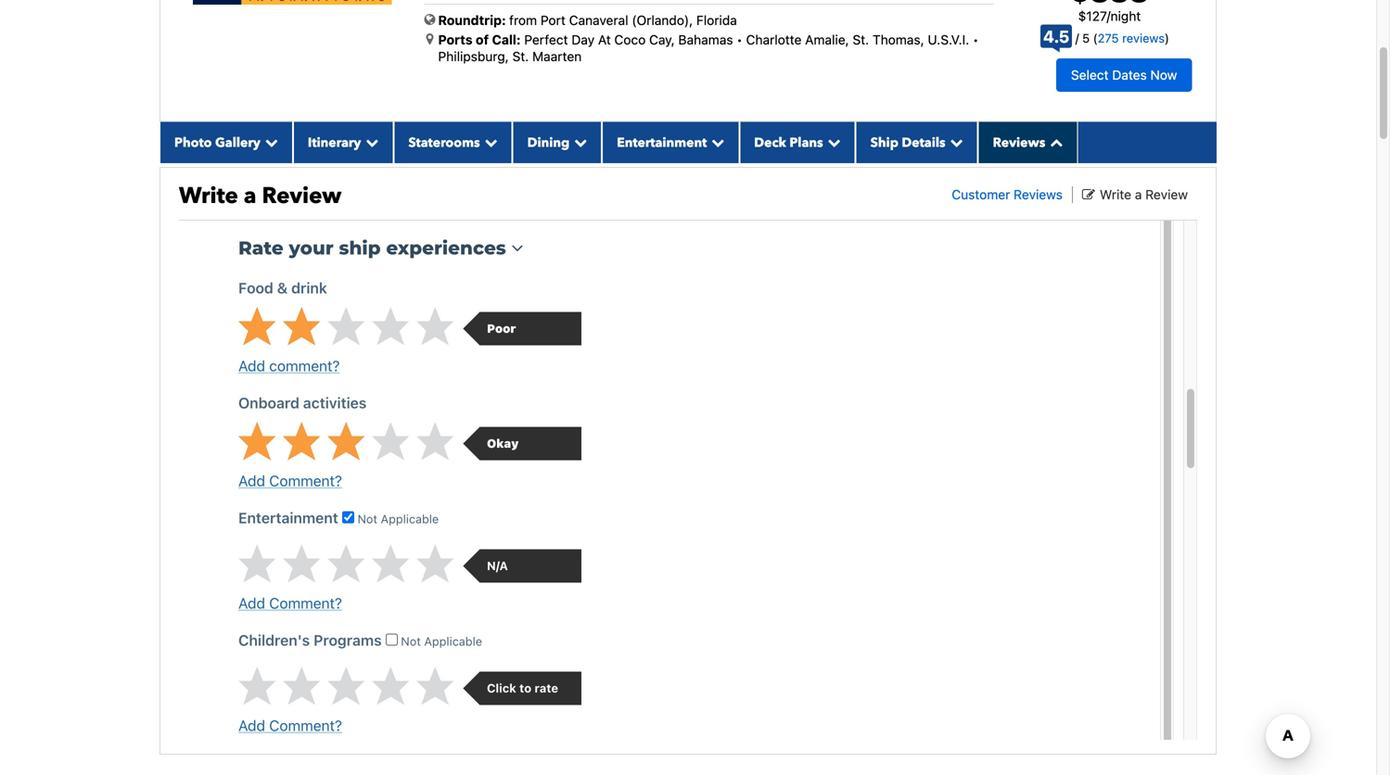 Task type: describe. For each thing, give the bounding box(es) containing it.
globe image
[[424, 13, 435, 26]]

5
[[1083, 31, 1090, 45]]

canaveral
[[569, 13, 628, 28]]

gallery
[[215, 134, 261, 151]]

1 horizontal spatial write a review
[[1100, 187, 1188, 202]]

edit image
[[1082, 188, 1095, 201]]

write a review main content
[[150, 0, 1226, 775]]

cay,
[[649, 32, 675, 47]]

0 horizontal spatial write a review
[[179, 181, 342, 211]]

chevron up image
[[1046, 136, 1063, 149]]

chevron down image for entertainment
[[707, 136, 725, 149]]

1 • from the left
[[737, 32, 743, 47]]

photo gallery
[[174, 134, 261, 151]]

bahamas
[[678, 32, 733, 47]]

now
[[1151, 67, 1177, 82]]

$127 / night
[[1078, 8, 1141, 24]]

chevron down image for itinerary
[[361, 136, 379, 149]]

roundtrip:
[[438, 13, 506, 28]]

itinerary button
[[293, 122, 394, 163]]

coco
[[614, 32, 646, 47]]

select
[[1071, 67, 1109, 82]]

reviews
[[1122, 31, 1165, 45]]

1 horizontal spatial write
[[1100, 187, 1132, 202]]

plans
[[790, 134, 823, 151]]

staterooms
[[408, 134, 480, 151]]

1 vertical spatial reviews
[[1014, 187, 1063, 202]]

0 horizontal spatial a
[[244, 181, 256, 211]]

florida
[[697, 13, 737, 28]]

$127
[[1078, 8, 1107, 24]]

deck
[[754, 134, 786, 151]]

ship details
[[871, 134, 946, 151]]

chevron down image for staterooms
[[480, 136, 498, 149]]

entertainment
[[617, 134, 707, 151]]

)
[[1165, 31, 1170, 45]]

roundtrip: from port canaveral (orlando), florida
[[438, 13, 737, 28]]

from
[[509, 13, 537, 28]]

amalie,
[[805, 32, 849, 47]]

1 horizontal spatial st.
[[853, 32, 869, 47]]

chevron down image for ship details
[[946, 136, 963, 149]]

0 horizontal spatial st.
[[512, 49, 529, 64]]

(
[[1093, 31, 1098, 45]]

1 horizontal spatial review
[[1146, 187, 1188, 202]]

2 • from the left
[[973, 32, 979, 47]]

details
[[902, 134, 946, 151]]

ship
[[871, 134, 899, 151]]

staterooms button
[[394, 122, 513, 163]]

reviews button
[[978, 122, 1078, 163]]

day
[[572, 32, 595, 47]]

ship details button
[[856, 122, 978, 163]]

1 horizontal spatial a
[[1135, 187, 1142, 202]]

customer
[[952, 187, 1010, 202]]

ports of call: perfect day at coco cay, bahamas • charlotte amalie, st. thomas, u.s.v.i. • philipsburg, st. maarten
[[438, 32, 979, 64]]

photo gallery button
[[160, 122, 293, 163]]



Task type: vqa. For each thing, say whether or not it's contained in the screenshot.
rightmost Review
yes



Task type: locate. For each thing, give the bounding box(es) containing it.
/ up 4.5 / 5 ( 275 reviews )
[[1107, 8, 1111, 24]]

0 horizontal spatial •
[[737, 32, 743, 47]]

customer reviews
[[952, 187, 1063, 202]]

chevron down image up the customer
[[946, 136, 963, 149]]

1 vertical spatial st.
[[512, 49, 529, 64]]

0 vertical spatial /
[[1107, 8, 1111, 24]]

deck plans button
[[740, 122, 856, 163]]

charlotte
[[746, 32, 802, 47]]

chevron down image for photo gallery
[[261, 136, 278, 149]]

write a review down gallery
[[179, 181, 342, 211]]

dining button
[[513, 122, 602, 163]]

reviews inside dropdown button
[[993, 134, 1046, 151]]

1 vertical spatial /
[[1076, 31, 1079, 45]]

275
[[1098, 31, 1119, 45]]

a right edit image
[[1135, 187, 1142, 202]]

/ for 4.5
[[1076, 31, 1079, 45]]

call:
[[492, 32, 521, 47]]

4 chevron down image from the left
[[707, 136, 725, 149]]

st.
[[853, 32, 869, 47], [512, 49, 529, 64]]

review right edit image
[[1146, 187, 1188, 202]]

chevron down image left deck
[[707, 136, 725, 149]]

4.5 / 5 ( 275 reviews )
[[1043, 27, 1170, 46]]

3 chevron down image from the left
[[946, 136, 963, 149]]

chevron down image for deck plans
[[823, 136, 841, 149]]

•
[[737, 32, 743, 47], [973, 32, 979, 47]]

/ inside 4.5 / 5 ( 275 reviews )
[[1076, 31, 1079, 45]]

chevron down image inside deck plans dropdown button
[[823, 136, 841, 149]]

write down the photo gallery
[[179, 181, 238, 211]]

chevron down image left ship
[[823, 136, 841, 149]]

chevron down image inside dining dropdown button
[[570, 136, 587, 149]]

port
[[541, 13, 566, 28]]

/ for $127
[[1107, 8, 1111, 24]]

chevron down image for dining
[[570, 136, 587, 149]]

(orlando),
[[632, 13, 693, 28]]

u.s.v.i.
[[928, 32, 969, 47]]

chevron down image left staterooms
[[361, 136, 379, 149]]

0 vertical spatial st.
[[853, 32, 869, 47]]

st. down "call:"
[[512, 49, 529, 64]]

0 vertical spatial reviews
[[993, 134, 1046, 151]]

a down gallery
[[244, 181, 256, 211]]

1 chevron down image from the left
[[261, 136, 278, 149]]

chevron down image left itinerary
[[261, 136, 278, 149]]

thomas,
[[873, 32, 924, 47]]

at
[[598, 32, 611, 47]]

reviews left edit image
[[1014, 187, 1063, 202]]

2 horizontal spatial chevron down image
[[946, 136, 963, 149]]

• right u.s.v.i.
[[973, 32, 979, 47]]

1 horizontal spatial /
[[1107, 8, 1111, 24]]

ports
[[438, 32, 473, 47]]

review
[[262, 181, 342, 211], [1146, 187, 1188, 202]]

275 reviews link
[[1098, 31, 1165, 45]]

chevron down image
[[570, 136, 587, 149], [823, 136, 841, 149], [946, 136, 963, 149]]

1 horizontal spatial chevron down image
[[823, 136, 841, 149]]

write right edit image
[[1100, 187, 1132, 202]]

night
[[1111, 8, 1141, 24]]

perfect
[[524, 32, 568, 47]]

chevron down image inside entertainment dropdown button
[[707, 136, 725, 149]]

write a review
[[179, 181, 342, 211], [1100, 187, 1188, 202]]

deck plans
[[754, 134, 823, 151]]

royal caribbean image
[[193, 0, 392, 5]]

2 chevron down image from the left
[[823, 136, 841, 149]]

reviews up customer reviews link
[[993, 134, 1046, 151]]

review down itinerary
[[262, 181, 342, 211]]

st. right amalie,
[[853, 32, 869, 47]]

philipsburg,
[[438, 49, 509, 64]]

4.5
[[1043, 27, 1070, 46]]

chevron down image inside photo gallery dropdown button
[[261, 136, 278, 149]]

0 horizontal spatial /
[[1076, 31, 1079, 45]]

customer reviews link
[[952, 187, 1063, 202]]

write a review right edit image
[[1100, 187, 1188, 202]]

1 horizontal spatial •
[[973, 32, 979, 47]]

select          dates now
[[1071, 67, 1177, 82]]

3 chevron down image from the left
[[480, 136, 498, 149]]

a
[[244, 181, 256, 211], [1135, 187, 1142, 202]]

maarten
[[532, 49, 582, 64]]

of
[[476, 32, 489, 47]]

select          dates now link
[[1056, 58, 1192, 92]]

0 horizontal spatial chevron down image
[[570, 136, 587, 149]]

chevron down image inside ship details dropdown button
[[946, 136, 963, 149]]

1 chevron down image from the left
[[570, 136, 587, 149]]

chevron down image
[[261, 136, 278, 149], [361, 136, 379, 149], [480, 136, 498, 149], [707, 136, 725, 149]]

chevron down image inside itinerary dropdown button
[[361, 136, 379, 149]]

• down the florida in the right of the page
[[737, 32, 743, 47]]

write
[[179, 181, 238, 211], [1100, 187, 1132, 202]]

reviews
[[993, 134, 1046, 151], [1014, 187, 1063, 202]]

chevron down image left entertainment
[[570, 136, 587, 149]]

entertainment button
[[602, 122, 740, 163]]

photo
[[174, 134, 212, 151]]

write a review link
[[1082, 187, 1188, 202]]

chevron down image left dining
[[480, 136, 498, 149]]

2 chevron down image from the left
[[361, 136, 379, 149]]

itinerary
[[308, 134, 361, 151]]

/ left the 5
[[1076, 31, 1079, 45]]

dining
[[527, 134, 570, 151]]

chevron down image inside staterooms dropdown button
[[480, 136, 498, 149]]

/
[[1107, 8, 1111, 24], [1076, 31, 1079, 45]]

map marker image
[[426, 33, 434, 45]]

dates
[[1112, 67, 1147, 82]]

0 horizontal spatial review
[[262, 181, 342, 211]]

0 horizontal spatial write
[[179, 181, 238, 211]]



